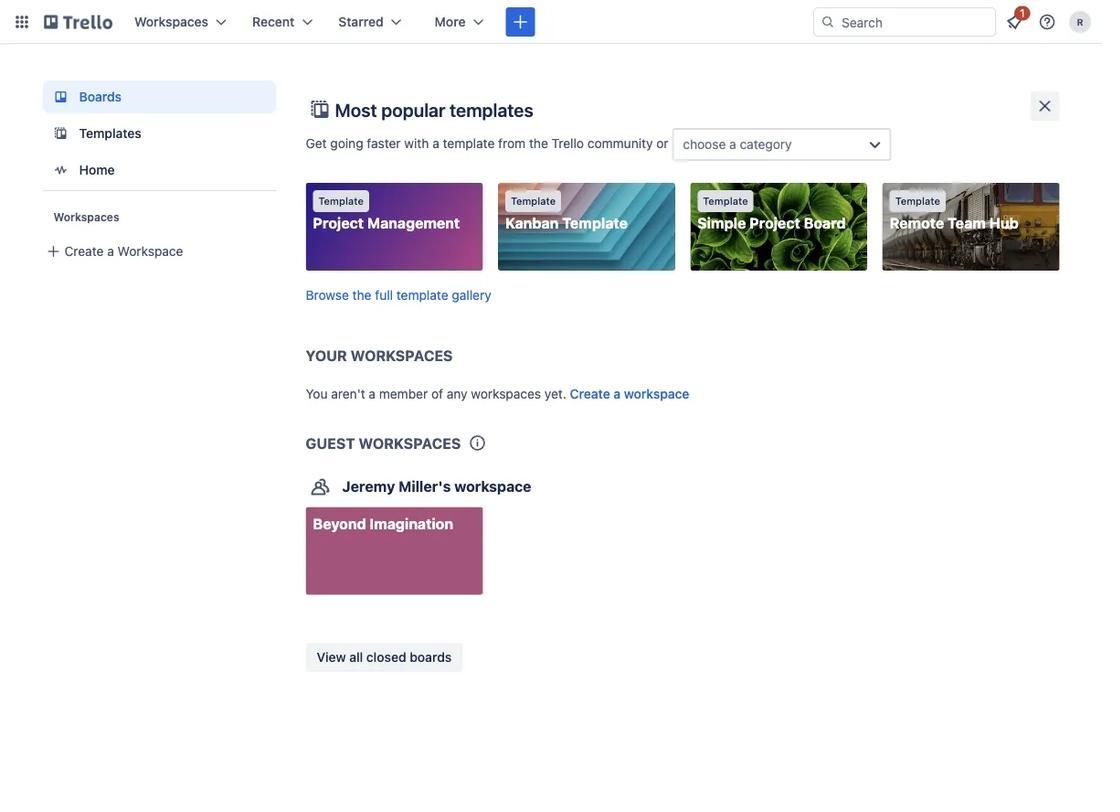 Task type: describe. For each thing, give the bounding box(es) containing it.
1 notification image
[[1004, 11, 1026, 33]]

jeremy
[[342, 477, 395, 495]]

workspaces
[[471, 386, 541, 401]]

create a workspace button
[[43, 235, 277, 268]]

miller's
[[399, 477, 451, 495]]

community
[[588, 136, 653, 151]]

templates link
[[43, 117, 277, 150]]

project inside template simple project board
[[750, 214, 801, 232]]

project inside template project management
[[313, 214, 364, 232]]

search image
[[821, 15, 836, 29]]

your workspaces
[[306, 347, 453, 364]]

template for kanban
[[511, 195, 556, 207]]

kanban
[[506, 214, 559, 232]]

1 vertical spatial template
[[397, 287, 449, 302]]

templates
[[79, 126, 142, 141]]

get
[[306, 136, 327, 151]]

trello
[[552, 136, 584, 151]]

beyond imagination
[[313, 515, 454, 532]]

browse the full template gallery
[[306, 287, 492, 302]]

r button
[[1066, 7, 1096, 37]]

or
[[657, 136, 669, 151]]

get going faster with a template from the trello community or
[[306, 136, 672, 151]]

choose a category
[[683, 137, 793, 152]]

beyond imagination link
[[306, 507, 483, 595]]

hub
[[990, 214, 1019, 232]]

aren't
[[331, 386, 365, 401]]

1 vertical spatial the
[[353, 287, 372, 302]]

template simple project board
[[698, 195, 846, 232]]

template remote team hub
[[890, 195, 1019, 232]]

a right yet.
[[614, 386, 621, 401]]

0 horizontal spatial workspaces
[[53, 210, 119, 223]]

template for project
[[319, 195, 364, 207]]

1 horizontal spatial create
[[570, 386, 611, 401]]

management
[[368, 214, 460, 232]]

choose
[[683, 137, 726, 152]]

Search field
[[836, 8, 996, 36]]

yet.
[[545, 386, 567, 401]]

create a workspace
[[64, 244, 183, 259]]

most
[[335, 99, 377, 120]]

open information menu image
[[1039, 13, 1057, 31]]

board image
[[50, 86, 72, 108]]

home link
[[43, 154, 277, 187]]

beyond
[[313, 515, 366, 532]]

home
[[79, 162, 115, 177]]

starred
[[339, 14, 384, 29]]

primary element
[[0, 0, 1103, 44]]

imagination
[[370, 515, 454, 532]]

boards
[[410, 650, 452, 665]]

1 vertical spatial workspace
[[455, 477, 532, 495]]

browse
[[306, 287, 349, 302]]

simple
[[698, 214, 747, 232]]

you
[[306, 386, 328, 401]]

guest workspaces
[[306, 434, 461, 452]]

category
[[740, 137, 793, 152]]

view
[[317, 650, 346, 665]]

more button
[[424, 7, 495, 37]]

guest
[[306, 434, 355, 452]]

gallery
[[452, 287, 492, 302]]

template project management
[[313, 195, 460, 232]]



Task type: locate. For each thing, give the bounding box(es) containing it.
templates
[[450, 99, 534, 120]]

a inside button
[[107, 244, 114, 259]]

workspaces for guest workspaces
[[359, 434, 461, 452]]

template
[[443, 136, 495, 151], [397, 287, 449, 302]]

create inside button
[[64, 244, 104, 259]]

workspace
[[118, 244, 183, 259]]

template up remote
[[896, 195, 941, 207]]

1 vertical spatial workspaces
[[53, 210, 119, 223]]

template down 'going'
[[319, 195, 364, 207]]

1 vertical spatial workspaces
[[359, 434, 461, 452]]

r
[[1078, 16, 1084, 27]]

remote
[[890, 214, 945, 232]]

1 horizontal spatial workspace
[[624, 386, 690, 401]]

1 horizontal spatial the
[[529, 136, 549, 151]]

starred button
[[328, 7, 413, 37]]

create a workspace button
[[570, 385, 690, 403]]

1 vertical spatial create
[[570, 386, 611, 401]]

0 horizontal spatial workspace
[[455, 477, 532, 495]]

0 vertical spatial create
[[64, 244, 104, 259]]

workspaces up miller's
[[359, 434, 461, 452]]

workspaces inside popup button
[[134, 14, 209, 29]]

1 horizontal spatial workspaces
[[134, 14, 209, 29]]

0 vertical spatial template
[[443, 136, 495, 151]]

template kanban template
[[506, 195, 628, 232]]

full
[[375, 287, 393, 302]]

create left workspace
[[64, 244, 104, 259]]

template for remote
[[896, 195, 941, 207]]

workspaces button
[[123, 7, 238, 37]]

recent button
[[241, 7, 324, 37]]

popular
[[382, 99, 446, 120]]

0 vertical spatial workspace
[[624, 386, 690, 401]]

project left board
[[750, 214, 801, 232]]

from
[[499, 136, 526, 151]]

workspaces up boards link
[[134, 14, 209, 29]]

1 project from the left
[[313, 214, 364, 232]]

0 vertical spatial workspaces
[[351, 347, 453, 364]]

a right 'aren't'
[[369, 386, 376, 401]]

most popular templates
[[335, 99, 534, 120]]

the left full
[[353, 287, 372, 302]]

board
[[804, 214, 846, 232]]

project up browse
[[313, 214, 364, 232]]

template board image
[[50, 123, 72, 144]]

boards
[[79, 89, 122, 104]]

any
[[447, 386, 468, 401]]

0 horizontal spatial the
[[353, 287, 372, 302]]

template down templates at the left of the page
[[443, 136, 495, 151]]

view all closed boards button
[[306, 643, 463, 672]]

of
[[432, 386, 444, 401]]

jeremy miller's workspace
[[342, 477, 532, 495]]

template inside template project management
[[319, 195, 364, 207]]

all
[[350, 650, 363, 665]]

workspace
[[624, 386, 690, 401], [455, 477, 532, 495]]

workspaces up add image
[[53, 210, 119, 223]]

template up kanban at the top
[[511, 195, 556, 207]]

the right the from
[[529, 136, 549, 151]]

member
[[379, 386, 428, 401]]

template right kanban at the top
[[563, 214, 628, 232]]

template inside template remote team hub
[[896, 195, 941, 207]]

2 project from the left
[[750, 214, 801, 232]]

template for simple
[[703, 195, 749, 207]]

ruby anderson (rubyanderson7) image
[[1070, 11, 1092, 33]]

0 horizontal spatial create
[[64, 244, 104, 259]]

boards link
[[43, 80, 277, 113]]

more
[[435, 14, 466, 29]]

template up simple
[[703, 195, 749, 207]]

the
[[529, 136, 549, 151], [353, 287, 372, 302]]

template inside template simple project board
[[703, 195, 749, 207]]

0 horizontal spatial project
[[313, 214, 364, 232]]

template right full
[[397, 287, 449, 302]]

a right with
[[433, 136, 440, 151]]

0 vertical spatial the
[[529, 136, 549, 151]]

workspaces for your workspaces
[[351, 347, 453, 364]]

workspaces up member
[[351, 347, 453, 364]]

recent
[[252, 14, 295, 29]]

home image
[[50, 159, 72, 181]]

workspaces
[[351, 347, 453, 364], [359, 434, 461, 452]]

closed
[[367, 650, 407, 665]]

going
[[330, 136, 364, 151]]

a
[[433, 136, 440, 151], [730, 137, 737, 152], [107, 244, 114, 259], [369, 386, 376, 401], [614, 386, 621, 401]]

create board or workspace image
[[512, 13, 530, 31]]

a left workspace
[[107, 244, 114, 259]]

0 vertical spatial workspaces
[[134, 14, 209, 29]]

create
[[64, 244, 104, 259], [570, 386, 611, 401]]

team
[[948, 214, 987, 232]]

faster
[[367, 136, 401, 151]]

back to home image
[[44, 7, 112, 37]]

a right choose
[[730, 137, 737, 152]]

template
[[319, 195, 364, 207], [511, 195, 556, 207], [703, 195, 749, 207], [896, 195, 941, 207], [563, 214, 628, 232]]

with
[[405, 136, 429, 151]]

view all closed boards
[[317, 650, 452, 665]]

your
[[306, 347, 347, 364]]

workspaces
[[134, 14, 209, 29], [53, 210, 119, 223]]

add image
[[43, 241, 64, 262]]

1 horizontal spatial project
[[750, 214, 801, 232]]

you aren't a member of any workspaces yet. create a workspace
[[306, 386, 690, 401]]

create right yet.
[[570, 386, 611, 401]]

browse the full template gallery link
[[306, 287, 492, 302]]

project
[[313, 214, 364, 232], [750, 214, 801, 232]]



Task type: vqa. For each thing, say whether or not it's contained in the screenshot.
Board Name TEXT FIELD
no



